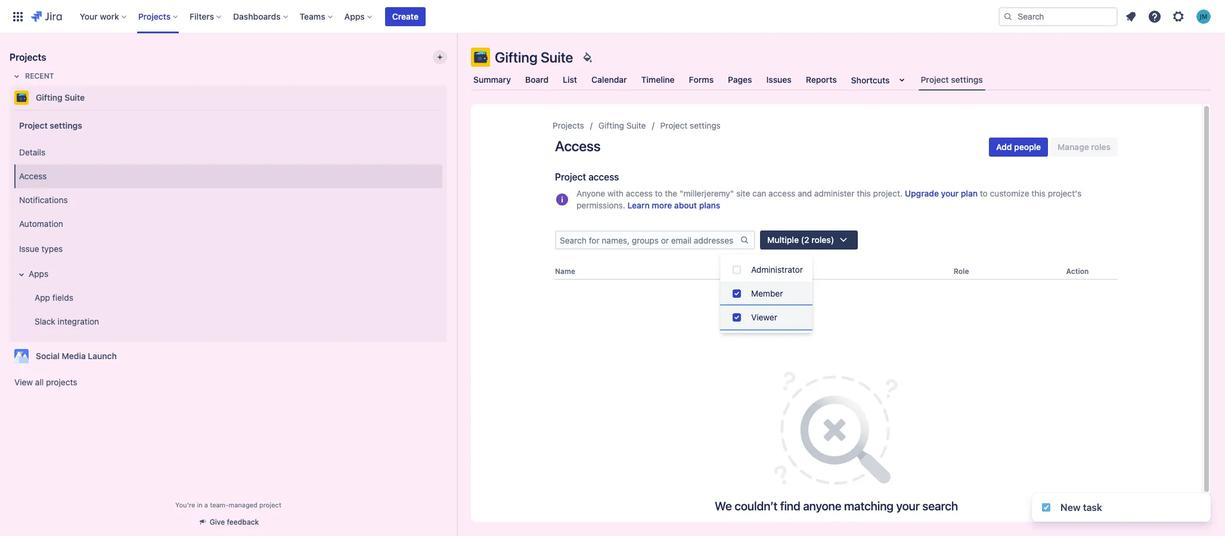 Task type: vqa. For each thing, say whether or not it's contained in the screenshot.
the rightmost item
no



Task type: describe. For each thing, give the bounding box(es) containing it.
project settings link
[[660, 119, 721, 133]]

new
[[1061, 503, 1081, 513]]

notifications link
[[14, 188, 442, 212]]

list link
[[560, 69, 580, 91]]

people
[[1014, 142, 1041, 152]]

we couldn't find anyone matching your search
[[715, 500, 958, 513]]

forms link
[[687, 69, 716, 91]]

apps inside dropdown button
[[344, 11, 365, 21]]

appswitcher icon image
[[11, 9, 25, 24]]

board link
[[523, 69, 551, 91]]

site
[[736, 188, 750, 199]]

filters button
[[186, 7, 226, 26]]

projects
[[46, 377, 77, 388]]

add
[[996, 142, 1012, 152]]

can
[[752, 188, 766, 199]]

create
[[392, 11, 419, 21]]

multiple
[[767, 235, 799, 245]]

settings for project settings link
[[690, 120, 721, 131]]

this inside to customize this project's permissions.
[[1032, 188, 1046, 199]]

task
[[1083, 503, 1102, 513]]

about
[[674, 200, 697, 210]]

0 vertical spatial gifting suite
[[495, 49, 573, 66]]

sidebar navigation image
[[444, 48, 470, 72]]

1 horizontal spatial gifting
[[495, 49, 538, 66]]

you're in a team-managed project
[[175, 501, 281, 509]]

learn more about plans
[[627, 200, 720, 210]]

expand image
[[14, 268, 29, 282]]

view all projects link
[[10, 372, 447, 393]]

with
[[607, 188, 624, 199]]

managed
[[229, 501, 257, 509]]

pages
[[728, 75, 752, 85]]

your work button
[[76, 7, 131, 26]]

group containing details
[[12, 137, 442, 337]]

issues
[[766, 75, 792, 85]]

list
[[563, 75, 577, 85]]

"millerjeremy"
[[680, 188, 734, 199]]

administer
[[814, 188, 855, 199]]

plan
[[961, 188, 978, 199]]

social media launch
[[36, 351, 117, 361]]

project inside tab list
[[921, 74, 949, 85]]

filters
[[190, 11, 214, 21]]

upgrade your plan link
[[905, 188, 978, 200]]

recent
[[25, 72, 54, 80]]

open roles dropdown image
[[837, 233, 851, 247]]

role
[[954, 267, 969, 276]]

project up project access "image"
[[555, 172, 586, 182]]

details link
[[14, 141, 442, 165]]

dashboards
[[233, 11, 281, 21]]

issues link
[[764, 69, 794, 91]]

slack integration link
[[21, 310, 442, 334]]

viewer button
[[720, 306, 813, 330]]

forms
[[689, 75, 714, 85]]

learn more about plans link
[[627, 200, 720, 212]]

set background color image
[[580, 50, 595, 64]]

slack
[[35, 316, 55, 326]]

name
[[555, 267, 575, 276]]

1 vertical spatial projects
[[10, 52, 46, 63]]

teams
[[300, 11, 325, 21]]

access inside group
[[19, 171, 47, 181]]

banner containing your work
[[0, 0, 1225, 33]]

integration
[[58, 316, 99, 326]]

details
[[19, 147, 45, 157]]

group containing administrator
[[720, 255, 813, 333]]

summary link
[[471, 69, 513, 91]]

apps inside button
[[29, 269, 48, 279]]

0 vertical spatial gifting suite link
[[10, 86, 442, 110]]

new task button
[[1032, 494, 1211, 522]]

2 horizontal spatial gifting
[[598, 120, 624, 131]]

matching
[[844, 500, 894, 513]]

project
[[259, 501, 281, 509]]

calendar link
[[589, 69, 629, 91]]

social
[[36, 351, 60, 361]]

Search field
[[999, 7, 1118, 26]]

timeline
[[641, 75, 675, 85]]

teams button
[[296, 7, 337, 26]]

add people
[[996, 142, 1041, 152]]

administrator button
[[720, 258, 813, 282]]

search image
[[1003, 12, 1013, 21]]

dashboards button
[[230, 7, 293, 26]]

couldn't
[[735, 500, 778, 513]]

app
[[35, 292, 50, 303]]

0 horizontal spatial gifting
[[36, 92, 62, 103]]

add to starred image for gifting suite
[[444, 91, 458, 105]]

help image
[[1148, 9, 1162, 24]]

find
[[780, 500, 800, 513]]

project access
[[555, 172, 619, 182]]

more
[[652, 200, 672, 210]]

issue types
[[19, 244, 63, 254]]

1 horizontal spatial access
[[626, 188, 653, 199]]

1 vertical spatial suite
[[65, 92, 85, 103]]

add people button
[[989, 138, 1048, 157]]

2 horizontal spatial project settings
[[921, 74, 983, 85]]

we
[[715, 500, 732, 513]]



Task type: locate. For each thing, give the bounding box(es) containing it.
app fields link
[[21, 286, 442, 310]]

0 horizontal spatial project settings
[[19, 120, 82, 130]]

2 vertical spatial gifting suite
[[598, 120, 646, 131]]

calendar
[[591, 75, 627, 85]]

permissions.
[[576, 200, 625, 210]]

social media launch link
[[10, 345, 442, 368]]

gifting down recent
[[36, 92, 62, 103]]

collapse recent projects image
[[10, 69, 24, 83]]

settings inside group
[[50, 120, 82, 130]]

2 horizontal spatial suite
[[626, 120, 646, 131]]

tab list containing project settings
[[464, 69, 1218, 91]]

shortcuts
[[851, 75, 890, 85]]

and
[[798, 188, 812, 199]]

project settings for group containing project settings
[[19, 120, 82, 130]]

add to starred image
[[444, 91, 458, 105], [444, 349, 458, 364]]

0 horizontal spatial suite
[[65, 92, 85, 103]]

group
[[12, 110, 442, 341], [12, 137, 442, 337], [720, 255, 813, 333]]

give feedback button
[[191, 513, 266, 532]]

to customize this project's permissions.
[[576, 188, 1082, 210]]

0 horizontal spatial gifting suite
[[36, 92, 85, 103]]

view
[[14, 377, 33, 388]]

access down projects link at the left
[[555, 138, 601, 154]]

0 horizontal spatial settings
[[50, 120, 82, 130]]

1 vertical spatial gifting suite
[[36, 92, 85, 103]]

banner
[[0, 0, 1225, 33]]

0 horizontal spatial your
[[896, 500, 920, 513]]

multiple (2 roles) button
[[760, 231, 858, 250]]

email
[[757, 267, 776, 276]]

group containing project settings
[[12, 110, 442, 341]]

project down timeline link
[[660, 120, 688, 131]]

task icon image
[[1042, 503, 1051, 513]]

this left project's
[[1032, 188, 1046, 199]]

0 horizontal spatial apps
[[29, 269, 48, 279]]

gifting suite
[[495, 49, 573, 66], [36, 92, 85, 103], [598, 120, 646, 131]]

you're
[[175, 501, 195, 509]]

this
[[857, 188, 871, 199], [1032, 188, 1046, 199]]

your
[[80, 11, 98, 21]]

apps up app
[[29, 269, 48, 279]]

notifications image
[[1124, 9, 1138, 24]]

anyone
[[576, 188, 605, 199]]

tab list
[[464, 69, 1218, 91]]

projects
[[138, 11, 171, 21], [10, 52, 46, 63], [553, 120, 584, 131]]

in
[[197, 501, 203, 509]]

access up learn
[[626, 188, 653, 199]]

anyone with access to the "millerjeremy" site can access and administer this project. upgrade your plan
[[576, 188, 978, 199]]

member button
[[720, 282, 813, 306]]

projects for projects popup button
[[138, 11, 171, 21]]

reports link
[[803, 69, 839, 91]]

your left search at the bottom
[[896, 500, 920, 513]]

jira image
[[31, 9, 62, 24], [31, 9, 62, 24]]

0 vertical spatial add to starred image
[[444, 91, 458, 105]]

create button
[[385, 7, 426, 26]]

1 this from the left
[[857, 188, 871, 199]]

action
[[1066, 267, 1089, 276]]

1 to from the left
[[655, 188, 663, 199]]

pages link
[[726, 69, 755, 91]]

your
[[941, 188, 959, 199], [896, 500, 920, 513]]

add to starred image for social media launch
[[444, 349, 458, 364]]

projects up recent
[[10, 52, 46, 63]]

learn
[[627, 200, 650, 210]]

projects button
[[135, 7, 183, 26]]

projects link
[[553, 119, 584, 133]]

gifting suite down recent
[[36, 92, 85, 103]]

apps right the teams popup button
[[344, 11, 365, 21]]

primary element
[[7, 0, 999, 33]]

0 horizontal spatial access
[[19, 171, 47, 181]]

your work
[[80, 11, 119, 21]]

create project image
[[435, 52, 445, 62]]

types
[[41, 244, 63, 254]]

project.
[[873, 188, 903, 199]]

gifting suite link
[[10, 86, 442, 110], [598, 119, 646, 133]]

team-
[[210, 501, 229, 509]]

project access image
[[555, 193, 569, 207]]

search
[[922, 500, 958, 513]]

automation link
[[14, 212, 442, 236]]

0 vertical spatial your
[[941, 188, 959, 199]]

project right shortcuts popup button
[[921, 74, 949, 85]]

0 vertical spatial access
[[555, 138, 601, 154]]

access right can
[[769, 188, 795, 199]]

0 horizontal spatial projects
[[10, 52, 46, 63]]

1 horizontal spatial project settings
[[660, 120, 721, 131]]

this left project.
[[857, 188, 871, 199]]

1 horizontal spatial to
[[980, 188, 988, 199]]

project inside group
[[19, 120, 48, 130]]

gifting suite down calendar link
[[598, 120, 646, 131]]

to up more
[[655, 188, 663, 199]]

feedback
[[227, 518, 259, 527]]

1 horizontal spatial access
[[555, 138, 601, 154]]

0 vertical spatial apps
[[344, 11, 365, 21]]

to inside to customize this project's permissions.
[[980, 188, 988, 199]]

2 horizontal spatial projects
[[553, 120, 584, 131]]

1 horizontal spatial gifting suite
[[495, 49, 573, 66]]

your left plan
[[941, 188, 959, 199]]

projects right work at top left
[[138, 11, 171, 21]]

1 horizontal spatial projects
[[138, 11, 171, 21]]

project up details on the left of page
[[19, 120, 48, 130]]

gifting suite up 'board' on the left
[[495, 49, 573, 66]]

settings for group containing project settings
[[50, 120, 82, 130]]

settings image
[[1171, 9, 1186, 24]]

0 vertical spatial projects
[[138, 11, 171, 21]]

1 horizontal spatial gifting suite link
[[598, 119, 646, 133]]

give
[[210, 518, 225, 527]]

access link
[[14, 165, 442, 188]]

apps
[[344, 11, 365, 21], [29, 269, 48, 279]]

access down details on the left of page
[[19, 171, 47, 181]]

suite
[[541, 49, 573, 66], [65, 92, 85, 103], [626, 120, 646, 131]]

1 vertical spatial add to starred image
[[444, 349, 458, 364]]

project settings for project settings link
[[660, 120, 721, 131]]

2 horizontal spatial gifting suite
[[598, 120, 646, 131]]

launch
[[88, 351, 117, 361]]

settings
[[951, 74, 983, 85], [50, 120, 82, 130], [690, 120, 721, 131]]

2 horizontal spatial access
[[769, 188, 795, 199]]

1 horizontal spatial suite
[[541, 49, 573, 66]]

customize
[[990, 188, 1029, 199]]

reports
[[806, 75, 837, 85]]

(2
[[801, 235, 809, 245]]

2 add to starred image from the top
[[444, 349, 458, 364]]

the
[[665, 188, 677, 199]]

to right plan
[[980, 188, 988, 199]]

project's
[[1048, 188, 1082, 199]]

issue
[[19, 244, 39, 254]]

multiple (2 roles)
[[767, 235, 834, 245]]

all
[[35, 377, 44, 388]]

access
[[588, 172, 619, 182], [626, 188, 653, 199], [769, 188, 795, 199]]

1 horizontal spatial your
[[941, 188, 959, 199]]

0 horizontal spatial to
[[655, 188, 663, 199]]

Search for names, groups or email addresses text field
[[556, 232, 740, 249]]

viewer
[[751, 312, 777, 323]]

2 to from the left
[[980, 188, 988, 199]]

access
[[555, 138, 601, 154], [19, 171, 47, 181]]

1 vertical spatial gifting suite link
[[598, 119, 646, 133]]

project settings
[[921, 74, 983, 85], [19, 120, 82, 130], [660, 120, 721, 131]]

1 vertical spatial your
[[896, 500, 920, 513]]

project
[[921, 74, 949, 85], [19, 120, 48, 130], [660, 120, 688, 131], [555, 172, 586, 182]]

slack integration
[[35, 316, 99, 326]]

board
[[525, 75, 549, 85]]

project settings inside group
[[19, 120, 82, 130]]

0 horizontal spatial access
[[588, 172, 619, 182]]

a
[[204, 501, 208, 509]]

2 vertical spatial gifting
[[598, 120, 624, 131]]

upgrade
[[905, 188, 939, 199]]

2 horizontal spatial settings
[[951, 74, 983, 85]]

1 horizontal spatial apps
[[344, 11, 365, 21]]

summary
[[473, 75, 511, 85]]

1 vertical spatial apps
[[29, 269, 48, 279]]

automation
[[19, 219, 63, 229]]

anyone
[[803, 500, 841, 513]]

app fields
[[35, 292, 73, 303]]

settings inside tab list
[[951, 74, 983, 85]]

0 horizontal spatial gifting suite link
[[10, 86, 442, 110]]

0 vertical spatial suite
[[541, 49, 573, 66]]

view all projects
[[14, 377, 77, 388]]

0 horizontal spatial this
[[857, 188, 871, 199]]

1 vertical spatial access
[[19, 171, 47, 181]]

gifting right projects link at the left
[[598, 120, 624, 131]]

1 horizontal spatial this
[[1032, 188, 1046, 199]]

1 add to starred image from the top
[[444, 91, 458, 105]]

give feedback
[[210, 518, 259, 527]]

2 this from the left
[[1032, 188, 1046, 199]]

gifting up 'board' on the left
[[495, 49, 538, 66]]

issue types link
[[14, 236, 442, 262]]

administrator
[[751, 265, 803, 275]]

2 vertical spatial suite
[[626, 120, 646, 131]]

your profile and settings image
[[1197, 9, 1211, 24]]

projects down list link
[[553, 120, 584, 131]]

gifting suite link down calendar link
[[598, 119, 646, 133]]

media
[[62, 351, 86, 361]]

1 horizontal spatial settings
[[690, 120, 721, 131]]

projects inside popup button
[[138, 11, 171, 21]]

access up 'with'
[[588, 172, 619, 182]]

2 vertical spatial projects
[[553, 120, 584, 131]]

0 vertical spatial gifting
[[495, 49, 538, 66]]

gifting suite link up 'details' link
[[10, 86, 442, 110]]

projects for projects link at the left
[[553, 120, 584, 131]]

1 vertical spatial gifting
[[36, 92, 62, 103]]

notifications
[[19, 195, 68, 205]]



